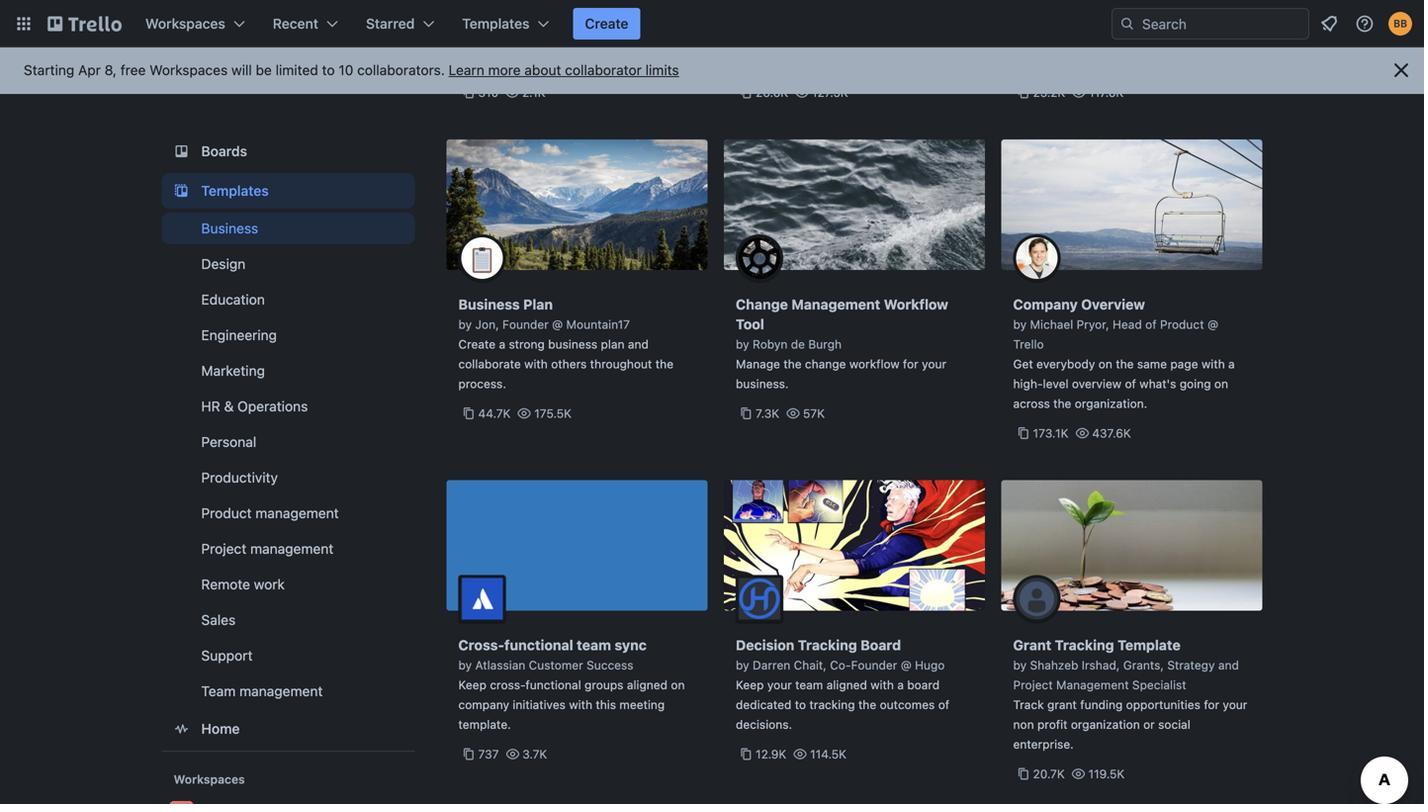Task type: vqa. For each thing, say whether or not it's contained in the screenshot.
"team" inside the Cross-functional team sync by Atlassian Customer Success Keep cross-functional groups aligned on company initiatives with this meeting template.
yes



Task type: describe. For each thing, give the bounding box(es) containing it.
sync
[[615, 637, 647, 654]]

team inside cross-functional team sync by atlassian customer success keep cross-functional groups aligned on company initiatives with this meeting template.
[[577, 637, 611, 654]]

others
[[551, 357, 587, 371]]

level
[[1044, 377, 1069, 391]]

the inside the change management workflow tool by robyn de burgh manage the change workflow for your business.
[[784, 357, 802, 371]]

create inside 'business plan by jon, founder @ mountain17 create a strong business plan and collaborate with others throughout the process.'
[[459, 337, 496, 351]]

product management link
[[162, 498, 415, 529]]

product inside 'link'
[[201, 505, 252, 521]]

project inside grant tracking template by shahzeb irshad, grants, strategy and project management specialist track grant funding opportunities for your non profit organization or social enterprise.
[[1014, 678, 1053, 692]]

project management
[[201, 541, 334, 557]]

free
[[121, 62, 146, 78]]

will
[[232, 62, 252, 78]]

@ for by
[[1208, 318, 1219, 331]]

personal link
[[162, 426, 415, 458]]

114.5k
[[810, 748, 847, 761]]

company
[[1014, 296, 1078, 313]]

1 horizontal spatial on
[[1099, 357, 1113, 371]]

0 vertical spatial of
[[1146, 318, 1157, 331]]

plan
[[601, 337, 625, 351]]

with inside cross-functional team sync by atlassian customer success keep cross-functional groups aligned on company initiatives with this meeting template.
[[569, 698, 593, 712]]

1 vertical spatial workspaces
[[150, 62, 228, 78]]

throughout
[[590, 357, 653, 371]]

personal
[[201, 434, 257, 450]]

8,
[[105, 62, 117, 78]]

education
[[201, 291, 265, 308]]

michael pryor, head of product @ trello image
[[1014, 235, 1061, 282]]

create inside button
[[585, 15, 629, 32]]

1 vertical spatial functional
[[526, 678, 582, 692]]

non
[[1014, 718, 1035, 732]]

search image
[[1120, 16, 1136, 32]]

26.6k
[[756, 86, 789, 99]]

workspaces inside popup button
[[145, 15, 225, 32]]

funding
[[1081, 698, 1123, 712]]

pryor,
[[1077, 318, 1110, 331]]

support link
[[162, 640, 415, 672]]

tool
[[736, 316, 765, 332]]

3.7k
[[523, 748, 548, 761]]

success
[[587, 659, 634, 672]]

opportunities
[[1127, 698, 1201, 712]]

project inside 'link'
[[201, 541, 247, 557]]

the inside decision tracking board by darren chait, co-founder @ hugo keep your team aligned with a board dedicated to tracking the outcomes of decisions.
[[859, 698, 877, 712]]

template
[[1118, 637, 1181, 654]]

and inside 'business plan by jon, founder @ mountain17 create a strong business plan and collaborate with others throughout the process.'
[[628, 337, 649, 351]]

groups
[[585, 678, 624, 692]]

templates link
[[162, 173, 415, 209]]

25.2k
[[1034, 86, 1066, 99]]

social
[[1159, 718, 1191, 732]]

business link
[[162, 213, 415, 244]]

robyn de burgh image
[[736, 235, 784, 282]]

decision tracking board by darren chait, co-founder @ hugo keep your team aligned with a board dedicated to tracking the outcomes of decisions.
[[736, 637, 950, 732]]

by inside the change management workflow tool by robyn de burgh manage the change workflow for your business.
[[736, 337, 750, 351]]

119.5k
[[1089, 767, 1125, 781]]

collaborator
[[565, 62, 642, 78]]

cross-
[[459, 637, 505, 654]]

chait,
[[794, 659, 827, 672]]

atlassian customer success image
[[459, 575, 506, 623]]

workflow
[[850, 357, 900, 371]]

head
[[1113, 318, 1143, 331]]

work
[[254, 576, 285, 593]]

10
[[339, 62, 354, 78]]

0 horizontal spatial to
[[322, 62, 335, 78]]

@ inside 'business plan by jon, founder @ mountain17 create a strong business plan and collaborate with others throughout the process.'
[[552, 318, 563, 331]]

173.1k
[[1034, 426, 1069, 440]]

tracking for grant
[[1055, 637, 1115, 654]]

grants,
[[1124, 659, 1165, 672]]

everybody
[[1037, 357, 1096, 371]]

project management link
[[162, 533, 415, 565]]

productivity
[[201, 470, 278, 486]]

175.5k
[[535, 407, 572, 421]]

aligned inside cross-functional team sync by atlassian customer success keep cross-functional groups aligned on company initiatives with this meeting template.
[[627, 678, 668, 692]]

marketing link
[[162, 355, 415, 387]]

this
[[596, 698, 617, 712]]

a inside company overview by michael pryor, head of product @ trello get everybody on the same page with a high-level overview of what's going on across the organization.
[[1229, 357, 1236, 371]]

business for business plan by jon, founder @ mountain17 create a strong business plan and collaborate with others throughout the process.
[[459, 296, 520, 313]]

recent button
[[261, 8, 350, 40]]

management for project management
[[250, 541, 334, 557]]

organization.
[[1075, 397, 1148, 411]]

customer
[[529, 659, 584, 672]]

the down level
[[1054, 397, 1072, 411]]

board
[[908, 678, 940, 692]]

templates button
[[451, 8, 562, 40]]

remote work link
[[162, 569, 415, 601]]

sales
[[201, 612, 236, 628]]

initiatives
[[513, 698, 566, 712]]

engineering
[[201, 327, 277, 343]]

20.7k
[[1034, 767, 1065, 781]]

change
[[736, 296, 788, 313]]

keep inside cross-functional team sync by atlassian customer success keep cross-functional groups aligned on company initiatives with this meeting template.
[[459, 678, 487, 692]]

template board image
[[170, 179, 193, 203]]

by inside 'business plan by jon, founder @ mountain17 create a strong business plan and collaborate with others throughout the process.'
[[459, 318, 472, 331]]

home image
[[170, 717, 193, 741]]

back to home image
[[47, 8, 122, 40]]

page
[[1171, 357, 1199, 371]]

12.9k
[[756, 748, 787, 761]]

management inside the change management workflow tool by robyn de burgh manage the change workflow for your business.
[[792, 296, 881, 313]]

the left same
[[1116, 357, 1135, 371]]

dedicated
[[736, 698, 792, 712]]

workflow
[[884, 296, 949, 313]]

by inside decision tracking board by darren chait, co-founder @ hugo keep your team aligned with a board dedicated to tracking the outcomes of decisions.
[[736, 659, 750, 672]]

primary element
[[0, 0, 1425, 47]]

cross-
[[490, 678, 526, 692]]

strong
[[509, 337, 545, 351]]

michael
[[1031, 318, 1074, 331]]

about
[[525, 62, 562, 78]]

darren chait, co-founder @ hugo image
[[736, 575, 784, 623]]

business
[[548, 337, 598, 351]]

0 vertical spatial functional
[[505, 637, 574, 654]]

collaborators.
[[357, 62, 445, 78]]

irshad,
[[1082, 659, 1121, 672]]

boards
[[201, 143, 247, 159]]

with inside decision tracking board by darren chait, co-founder @ hugo keep your team aligned with a board dedicated to tracking the outcomes of decisions.
[[871, 678, 894, 692]]

engineering link
[[162, 320, 415, 351]]

by inside cross-functional team sync by atlassian customer success keep cross-functional groups aligned on company initiatives with this meeting template.
[[459, 659, 472, 672]]

templates inside dropdown button
[[462, 15, 530, 32]]



Task type: locate. For each thing, give the bounding box(es) containing it.
sales link
[[162, 605, 415, 636]]

remote
[[201, 576, 250, 593]]

1 vertical spatial founder
[[852, 659, 898, 672]]

product up page
[[1161, 318, 1205, 331]]

templates down boards
[[201, 183, 269, 199]]

1 horizontal spatial aligned
[[827, 678, 868, 692]]

with up outcomes
[[871, 678, 894, 692]]

change management workflow tool by robyn de burgh manage the change workflow for your business.
[[736, 296, 949, 391]]

@ left the hugo
[[901, 659, 912, 672]]

management down support "link" at the left of the page
[[240, 683, 323, 700]]

of down "board"
[[939, 698, 950, 712]]

team
[[577, 637, 611, 654], [796, 678, 824, 692]]

management down product management 'link'
[[250, 541, 334, 557]]

to inside decision tracking board by darren chait, co-founder @ hugo keep your team aligned with a board dedicated to tracking the outcomes of decisions.
[[795, 698, 807, 712]]

founder
[[503, 318, 549, 331], [852, 659, 898, 672]]

1 vertical spatial business
[[459, 296, 520, 313]]

starting apr 8, free workspaces will be limited to 10 collaborators. learn more about collaborator limits
[[24, 62, 679, 78]]

1 vertical spatial on
[[1215, 377, 1229, 391]]

0 horizontal spatial a
[[499, 337, 506, 351]]

1 horizontal spatial templates
[[462, 15, 530, 32]]

the down de
[[784, 357, 802, 371]]

0 horizontal spatial @
[[552, 318, 563, 331]]

aligned inside decision tracking board by darren chait, co-founder @ hugo keep your team aligned with a board dedicated to tracking the outcomes of decisions.
[[827, 678, 868, 692]]

organization
[[1071, 718, 1141, 732]]

1 vertical spatial a
[[1229, 357, 1236, 371]]

going
[[1180, 377, 1212, 391]]

hr
[[201, 398, 220, 415]]

mountain17
[[567, 318, 630, 331]]

1 vertical spatial project
[[1014, 678, 1053, 692]]

team down chait,
[[796, 678, 824, 692]]

0 vertical spatial founder
[[503, 318, 549, 331]]

on up overview
[[1099, 357, 1113, 371]]

founder inside decision tracking board by darren chait, co-founder @ hugo keep your team aligned with a board dedicated to tracking the outcomes of decisions.
[[852, 659, 898, 672]]

limits
[[646, 62, 679, 78]]

tracking for decision
[[798, 637, 858, 654]]

design link
[[162, 248, 415, 280]]

productivity link
[[162, 462, 415, 494]]

for inside the change management workflow tool by robyn de burgh manage the change workflow for your business.
[[903, 357, 919, 371]]

your inside decision tracking board by darren chait, co-founder @ hugo keep your team aligned with a board dedicated to tracking the outcomes of decisions.
[[768, 678, 792, 692]]

1 horizontal spatial project
[[1014, 678, 1053, 692]]

aligned up meeting
[[627, 678, 668, 692]]

aligned
[[627, 678, 668, 692], [827, 678, 868, 692]]

1 horizontal spatial for
[[1205, 698, 1220, 712]]

1 vertical spatial your
[[768, 678, 792, 692]]

tracking up co-
[[798, 637, 858, 654]]

team
[[201, 683, 236, 700]]

founder inside 'business plan by jon, founder @ mountain17 create a strong business plan and collaborate with others throughout the process.'
[[503, 318, 549, 331]]

by down cross-
[[459, 659, 472, 672]]

burgh
[[809, 337, 842, 351]]

with down strong
[[525, 357, 548, 371]]

management inside grant tracking template by shahzeb irshad, grants, strategy and project management specialist track grant funding opportunities for your non profit organization or social enterprise.
[[1057, 678, 1130, 692]]

1 vertical spatial for
[[1205, 698, 1220, 712]]

learn
[[449, 62, 485, 78]]

create down jon,
[[459, 337, 496, 351]]

1 horizontal spatial keep
[[736, 678, 764, 692]]

0 vertical spatial to
[[322, 62, 335, 78]]

1 vertical spatial and
[[1219, 659, 1240, 672]]

0 horizontal spatial create
[[459, 337, 496, 351]]

1 horizontal spatial and
[[1219, 659, 1240, 672]]

more
[[488, 62, 521, 78]]

operations
[[238, 398, 308, 415]]

the inside 'business plan by jon, founder @ mountain17 create a strong business plan and collaborate with others throughout the process.'
[[656, 357, 674, 371]]

@ for board
[[901, 659, 912, 672]]

functional
[[505, 637, 574, 654], [526, 678, 582, 692]]

1 keep from the left
[[459, 678, 487, 692]]

0 horizontal spatial management
[[792, 296, 881, 313]]

by inside grant tracking template by shahzeb irshad, grants, strategy and project management specialist track grant funding opportunities for your non profit organization or social enterprise.
[[1014, 659, 1027, 672]]

hr & operations link
[[162, 391, 415, 423]]

starred
[[366, 15, 415, 32]]

track
[[1014, 698, 1045, 712]]

with inside company overview by michael pryor, head of product @ trello get everybody on the same page with a high-level overview of what's going on across the organization.
[[1202, 357, 1226, 371]]

by down the grant
[[1014, 659, 1027, 672]]

team management link
[[162, 676, 415, 708]]

tracking inside grant tracking template by shahzeb irshad, grants, strategy and project management specialist track grant funding opportunities for your non profit organization or social enterprise.
[[1055, 637, 1115, 654]]

a
[[499, 337, 506, 351], [1229, 357, 1236, 371], [898, 678, 904, 692]]

board
[[861, 637, 902, 654]]

2 tracking from the left
[[1055, 637, 1115, 654]]

high-
[[1014, 377, 1044, 391]]

strategy
[[1168, 659, 1216, 672]]

a up collaborate
[[499, 337, 506, 351]]

0 notifications image
[[1318, 12, 1342, 36]]

0 vertical spatial management
[[792, 296, 881, 313]]

@ inside decision tracking board by darren chait, co-founder @ hugo keep your team aligned with a board dedicated to tracking the outcomes of decisions.
[[901, 659, 912, 672]]

marketing
[[201, 363, 265, 379]]

meeting
[[620, 698, 665, 712]]

grant
[[1048, 698, 1077, 712]]

with left this
[[569, 698, 593, 712]]

team inside decision tracking board by darren chait, co-founder @ hugo keep your team aligned with a board dedicated to tracking the outcomes of decisions.
[[796, 678, 824, 692]]

0 horizontal spatial project
[[201, 541, 247, 557]]

0 vertical spatial and
[[628, 337, 649, 351]]

0 vertical spatial workspaces
[[145, 15, 225, 32]]

grant
[[1014, 637, 1052, 654]]

starred button
[[354, 8, 447, 40]]

the
[[656, 357, 674, 371], [784, 357, 802, 371], [1116, 357, 1135, 371], [1054, 397, 1072, 411], [859, 698, 877, 712]]

2 vertical spatial a
[[898, 678, 904, 692]]

1 vertical spatial to
[[795, 698, 807, 712]]

tracking up irshad,
[[1055, 637, 1115, 654]]

keep
[[459, 678, 487, 692], [736, 678, 764, 692]]

2 horizontal spatial of
[[1146, 318, 1157, 331]]

2 horizontal spatial your
[[1223, 698, 1248, 712]]

@ inside company overview by michael pryor, head of product @ trello get everybody on the same page with a high-level overview of what's going on across the organization.
[[1208, 318, 1219, 331]]

1 horizontal spatial business
[[459, 296, 520, 313]]

on inside cross-functional team sync by atlassian customer success keep cross-functional groups aligned on company initiatives with this meeting template.
[[671, 678, 685, 692]]

decisions.
[[736, 718, 793, 732]]

with inside 'business plan by jon, founder @ mountain17 create a strong business plan and collaborate with others throughout the process.'
[[525, 357, 548, 371]]

by inside company overview by michael pryor, head of product @ trello get everybody on the same page with a high-level overview of what's going on across the organization.
[[1014, 318, 1027, 331]]

2 horizontal spatial @
[[1208, 318, 1219, 331]]

1 vertical spatial management
[[1057, 678, 1130, 692]]

0 horizontal spatial team
[[577, 637, 611, 654]]

1 vertical spatial management
[[250, 541, 334, 557]]

management down productivity link
[[256, 505, 339, 521]]

0 vertical spatial your
[[922, 357, 947, 371]]

create button
[[573, 8, 641, 40]]

2 aligned from the left
[[827, 678, 868, 692]]

team management
[[201, 683, 323, 700]]

&
[[224, 398, 234, 415]]

0 horizontal spatial founder
[[503, 318, 549, 331]]

and right strategy
[[1219, 659, 1240, 672]]

process.
[[459, 377, 507, 391]]

to left tracking
[[795, 698, 807, 712]]

@ up "going" at the right of page
[[1208, 318, 1219, 331]]

jon, founder @ mountain17 image
[[459, 235, 506, 282]]

project up track
[[1014, 678, 1053, 692]]

your
[[922, 357, 947, 371], [768, 678, 792, 692], [1223, 698, 1248, 712]]

functional down customer
[[526, 678, 582, 692]]

founder down board
[[852, 659, 898, 672]]

keep up the "dedicated"
[[736, 678, 764, 692]]

2 vertical spatial of
[[939, 698, 950, 712]]

on right "going" at the right of page
[[1215, 377, 1229, 391]]

437.6k
[[1093, 426, 1132, 440]]

1 horizontal spatial create
[[585, 15, 629, 32]]

1 horizontal spatial to
[[795, 698, 807, 712]]

workspaces up free
[[145, 15, 225, 32]]

2 vertical spatial workspaces
[[174, 773, 245, 787]]

workspaces down home
[[174, 773, 245, 787]]

1 horizontal spatial your
[[922, 357, 947, 371]]

0 vertical spatial team
[[577, 637, 611, 654]]

functional up customer
[[505, 637, 574, 654]]

your right "workflow"
[[922, 357, 947, 371]]

by up the trello
[[1014, 318, 1027, 331]]

127.5k
[[812, 86, 849, 99]]

open information menu image
[[1356, 14, 1375, 34]]

workspaces down 'workspaces' popup button
[[150, 62, 228, 78]]

1 horizontal spatial of
[[1126, 377, 1137, 391]]

1 horizontal spatial product
[[1161, 318, 1205, 331]]

0 vertical spatial for
[[903, 357, 919, 371]]

boards link
[[162, 134, 415, 169]]

0 horizontal spatial templates
[[201, 183, 269, 199]]

tracking
[[810, 698, 856, 712]]

tracking
[[798, 637, 858, 654], [1055, 637, 1115, 654]]

for
[[903, 357, 919, 371], [1205, 698, 1220, 712]]

2 vertical spatial on
[[671, 678, 685, 692]]

by left darren
[[736, 659, 750, 672]]

templates up more
[[462, 15, 530, 32]]

2 horizontal spatial on
[[1215, 377, 1229, 391]]

a up outcomes
[[898, 678, 904, 692]]

business up design
[[201, 220, 258, 236]]

0 horizontal spatial your
[[768, 678, 792, 692]]

0 vertical spatial business
[[201, 220, 258, 236]]

2 vertical spatial your
[[1223, 698, 1248, 712]]

hr & operations
[[201, 398, 308, 415]]

0 vertical spatial on
[[1099, 357, 1113, 371]]

decision
[[736, 637, 795, 654]]

for right "workflow"
[[903, 357, 919, 371]]

business plan by jon, founder @ mountain17 create a strong business plan and collaborate with others throughout the process.
[[459, 296, 674, 391]]

0 horizontal spatial business
[[201, 220, 258, 236]]

keep up company
[[459, 678, 487, 692]]

enterprise.
[[1014, 738, 1074, 752]]

@ up the business
[[552, 318, 563, 331]]

business up jon,
[[459, 296, 520, 313]]

product management
[[201, 505, 339, 521]]

specialist
[[1133, 678, 1187, 692]]

1 horizontal spatial management
[[1057, 678, 1130, 692]]

business for business
[[201, 220, 258, 236]]

management for product management
[[256, 505, 339, 521]]

for inside grant tracking template by shahzeb irshad, grants, strategy and project management specialist track grant funding opportunities for your non profit organization or social enterprise.
[[1205, 698, 1220, 712]]

with up "going" at the right of page
[[1202, 357, 1226, 371]]

cross-functional team sync by atlassian customer success keep cross-functional groups aligned on company initiatives with this meeting template.
[[459, 637, 685, 732]]

be
[[256, 62, 272, 78]]

your inside the change management workflow tool by robyn de burgh manage the change workflow for your business.
[[922, 357, 947, 371]]

and right plan
[[628, 337, 649, 351]]

1 vertical spatial product
[[201, 505, 252, 521]]

1 aligned from the left
[[627, 678, 668, 692]]

of right head
[[1146, 318, 1157, 331]]

design
[[201, 256, 246, 272]]

0 horizontal spatial aligned
[[627, 678, 668, 692]]

your right opportunities
[[1223, 698, 1248, 712]]

product down the productivity
[[201, 505, 252, 521]]

by down the tool
[[736, 337, 750, 351]]

a inside decision tracking board by darren chait, co-founder @ hugo keep your team aligned with a board dedicated to tracking the outcomes of decisions.
[[898, 678, 904, 692]]

a right page
[[1229, 357, 1236, 371]]

1 vertical spatial team
[[796, 678, 824, 692]]

Search field
[[1136, 9, 1309, 39]]

same
[[1138, 357, 1168, 371]]

outcomes
[[880, 698, 935, 712]]

what's
[[1140, 377, 1177, 391]]

1 vertical spatial create
[[459, 337, 496, 351]]

2 vertical spatial management
[[240, 683, 323, 700]]

1 horizontal spatial @
[[901, 659, 912, 672]]

0 vertical spatial create
[[585, 15, 629, 32]]

get
[[1014, 357, 1034, 371]]

company overview by michael pryor, head of product @ trello get everybody on the same page with a high-level overview of what's going on across the organization.
[[1014, 296, 1236, 411]]

1 vertical spatial of
[[1126, 377, 1137, 391]]

for down strategy
[[1205, 698, 1220, 712]]

1 horizontal spatial team
[[796, 678, 824, 692]]

project up remote
[[201, 541, 247, 557]]

on right groups
[[671, 678, 685, 692]]

1 horizontal spatial founder
[[852, 659, 898, 672]]

business inside 'business plan by jon, founder @ mountain17 create a strong business plan and collaborate with others throughout the process.'
[[459, 296, 520, 313]]

0 horizontal spatial keep
[[459, 678, 487, 692]]

overview
[[1073, 377, 1122, 391]]

business.
[[736, 377, 789, 391]]

0 horizontal spatial on
[[671, 678, 685, 692]]

to left 10
[[322, 62, 335, 78]]

7.3k
[[756, 407, 780, 421]]

of inside decision tracking board by darren chait, co-founder @ hugo keep your team aligned with a board dedicated to tracking the outcomes of decisions.
[[939, 698, 950, 712]]

0 horizontal spatial and
[[628, 337, 649, 351]]

create up collaborator
[[585, 15, 629, 32]]

board image
[[170, 140, 193, 163]]

0 vertical spatial management
[[256, 505, 339, 521]]

company
[[459, 698, 510, 712]]

team up success at the bottom left of the page
[[577, 637, 611, 654]]

1 tracking from the left
[[798, 637, 858, 654]]

bob builder (bobbuilder40) image
[[1389, 12, 1413, 36]]

recent
[[273, 15, 319, 32]]

product inside company overview by michael pryor, head of product @ trello get everybody on the same page with a high-level overview of what's going on across the organization.
[[1161, 318, 1205, 331]]

business
[[201, 220, 258, 236], [459, 296, 520, 313]]

apr
[[78, 62, 101, 78]]

shahzeb irshad, grants, strategy and project management specialist image
[[1014, 575, 1061, 623]]

tracking inside decision tracking board by darren chait, co-founder @ hugo keep your team aligned with a board dedicated to tracking the outcomes of decisions.
[[798, 637, 858, 654]]

1 vertical spatial templates
[[201, 183, 269, 199]]

0 horizontal spatial of
[[939, 698, 950, 712]]

310
[[478, 86, 499, 99]]

1 horizontal spatial tracking
[[1055, 637, 1115, 654]]

2 horizontal spatial a
[[1229, 357, 1236, 371]]

product
[[1161, 318, 1205, 331], [201, 505, 252, 521]]

of left what's
[[1126, 377, 1137, 391]]

management for team management
[[240, 683, 323, 700]]

keep inside decision tracking board by darren chait, co-founder @ hugo keep your team aligned with a board dedicated to tracking the outcomes of decisions.
[[736, 678, 764, 692]]

a inside 'business plan by jon, founder @ mountain17 create a strong business plan and collaborate with others throughout the process.'
[[499, 337, 506, 351]]

2 keep from the left
[[736, 678, 764, 692]]

management up 'burgh' at right
[[792, 296, 881, 313]]

117.6k
[[1089, 86, 1124, 99]]

0 vertical spatial product
[[1161, 318, 1205, 331]]

starting
[[24, 62, 74, 78]]

aligned down co-
[[827, 678, 868, 692]]

1 horizontal spatial a
[[898, 678, 904, 692]]

limited
[[276, 62, 318, 78]]

the right tracking
[[859, 698, 877, 712]]

0 horizontal spatial tracking
[[798, 637, 858, 654]]

0 vertical spatial project
[[201, 541, 247, 557]]

0 horizontal spatial for
[[903, 357, 919, 371]]

0 vertical spatial templates
[[462, 15, 530, 32]]

by left jon,
[[459, 318, 472, 331]]

your down darren
[[768, 678, 792, 692]]

management down irshad,
[[1057, 678, 1130, 692]]

founder up strong
[[503, 318, 549, 331]]

44.7k
[[478, 407, 511, 421]]

0 vertical spatial a
[[499, 337, 506, 351]]

0 horizontal spatial product
[[201, 505, 252, 521]]

the right the throughout
[[656, 357, 674, 371]]

and inside grant tracking template by shahzeb irshad, grants, strategy and project management specialist track grant funding opportunities for your non profit organization or social enterprise.
[[1219, 659, 1240, 672]]

your inside grant tracking template by shahzeb irshad, grants, strategy and project management specialist track grant funding opportunities for your non profit organization or social enterprise.
[[1223, 698, 1248, 712]]

create
[[585, 15, 629, 32], [459, 337, 496, 351]]



